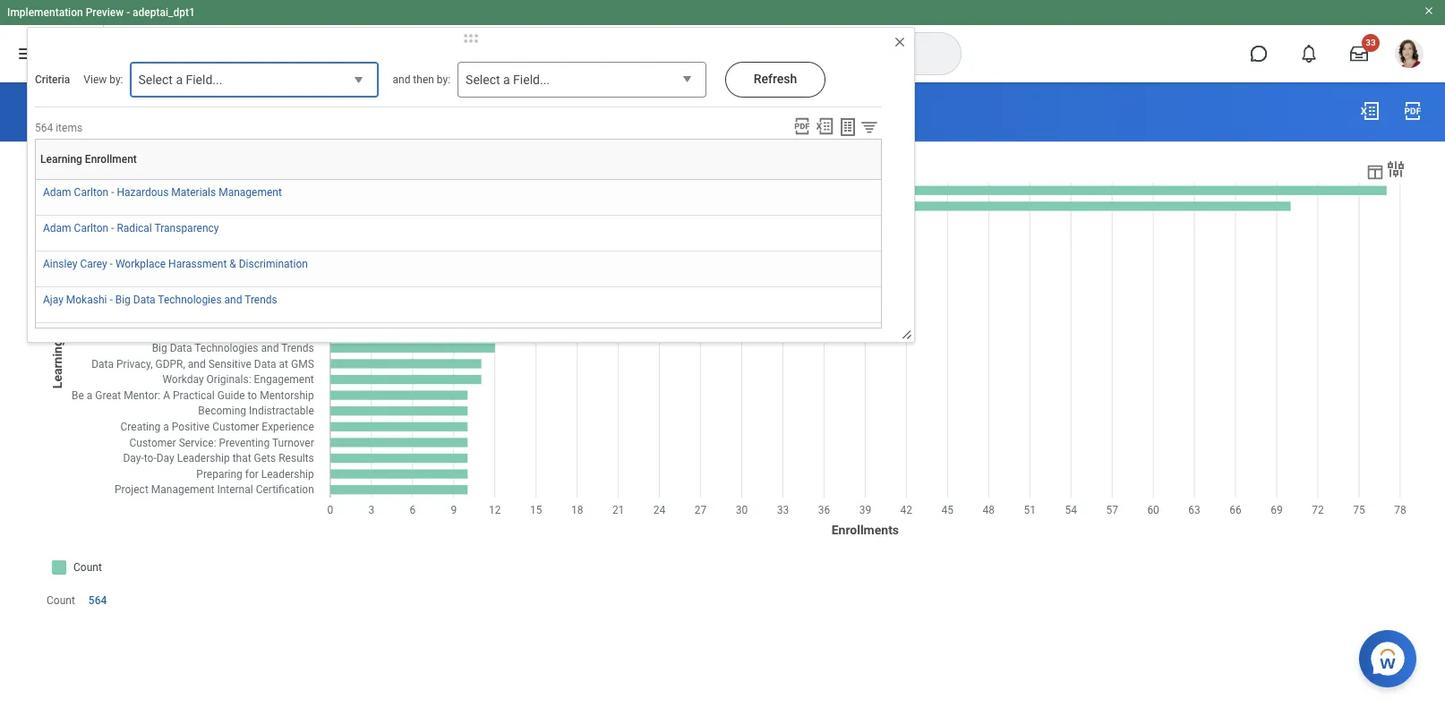 Task type: locate. For each thing, give the bounding box(es) containing it.
select down the move modal "image"
[[466, 73, 500, 87]]

and
[[393, 73, 411, 86], [224, 294, 242, 306]]

adam carlton - hazardous materials management link
[[43, 183, 282, 199]]

a up most popular learning content
[[176, 73, 183, 87]]

-
[[126, 6, 130, 19], [111, 186, 114, 199], [111, 222, 114, 235], [110, 258, 113, 271], [110, 294, 113, 306], [110, 330, 113, 342]]

most popular learning content
[[36, 102, 287, 123]]

1 horizontal spatial select a field...
[[466, 73, 550, 87]]

1 a from the left
[[176, 73, 183, 87]]

0 horizontal spatial a
[[176, 73, 183, 87]]

2 adam from the top
[[43, 222, 71, 235]]

adeptai_dpt1
[[133, 6, 195, 19]]

1 field... from the left
[[186, 73, 223, 87]]

0 horizontal spatial select
[[138, 73, 173, 87]]

a
[[176, 73, 183, 87], [504, 73, 510, 87]]

0 vertical spatial mokashi
[[66, 294, 107, 306]]

0 vertical spatial 564
[[35, 121, 53, 134]]

2 field... from the left
[[513, 73, 550, 87]]

1 horizontal spatial by:
[[437, 73, 451, 86]]

big
[[115, 294, 131, 306]]

ajay
[[43, 294, 63, 306], [43, 330, 63, 342]]

by:
[[109, 73, 123, 86], [437, 73, 451, 86]]

items
[[56, 121, 83, 134]]

field... for first "select a field..." dropdown button from the right
[[513, 73, 550, 87]]

1 vertical spatial carlton
[[74, 222, 109, 235]]

mokashi
[[66, 294, 107, 306], [66, 330, 107, 342]]

564 left items
[[35, 121, 53, 134]]

1 horizontal spatial 564
[[89, 595, 107, 607]]

1 mokashi from the top
[[66, 294, 107, 306]]

learning right popular
[[148, 102, 219, 123]]

close image
[[893, 35, 908, 49]]

1 horizontal spatial field...
[[513, 73, 550, 87]]

33 button
[[1340, 34, 1381, 73]]

1 vertical spatial 564
[[89, 595, 107, 607]]

564
[[35, 121, 53, 134], [89, 595, 107, 607]]

learning
[[148, 102, 219, 123], [40, 153, 82, 166]]

0 horizontal spatial learning
[[40, 153, 82, 166]]

carey
[[80, 258, 107, 271]]

inbox large image
[[1351, 45, 1369, 63]]

and left then
[[393, 73, 411, 86]]

1 select a field... from the left
[[138, 73, 223, 87]]

0 horizontal spatial 564
[[35, 121, 53, 134]]

a down search icon
[[504, 73, 510, 87]]

adam
[[43, 186, 71, 199], [43, 222, 71, 235]]

2 select a field... button from the left
[[458, 62, 707, 99]]

export to excel image
[[1360, 100, 1381, 122], [815, 116, 835, 136]]

564 right count
[[89, 595, 107, 607]]

1 horizontal spatial and
[[393, 73, 411, 86]]

carlton down learning enrollment
[[74, 186, 109, 199]]

adam carlton - hazardous materials management
[[43, 186, 282, 199]]

resize modal image
[[901, 329, 915, 342]]

1 vertical spatial adam
[[43, 222, 71, 235]]

field...
[[186, 73, 223, 87], [513, 73, 550, 87]]

learning down 564 items
[[40, 153, 82, 166]]

configure and view chart data image
[[1386, 158, 1407, 180]]

2 mokashi from the top
[[66, 330, 107, 342]]

mokashi inside 'ajay mokashi - customer service: a key to success' link
[[66, 330, 107, 342]]

- right carey
[[110, 258, 113, 271]]

refresh
[[754, 72, 798, 86]]

select a field... for first "select a field..." dropdown button from the right
[[466, 73, 550, 87]]

select a field... button
[[130, 62, 379, 99], [458, 62, 707, 99]]

content
[[223, 102, 287, 123]]

select a field... up most popular learning content
[[138, 73, 223, 87]]

select a field... for 2nd "select a field..." dropdown button from right
[[138, 73, 223, 87]]

most popular learning content main content
[[0, 82, 1446, 646]]

1 vertical spatial mokashi
[[66, 330, 107, 342]]

toolbar
[[788, 116, 882, 139]]

1 carlton from the top
[[74, 186, 109, 199]]

ajay mokashi - big data technologies and trends link
[[43, 290, 278, 306]]

1 horizontal spatial learning
[[148, 102, 219, 123]]

1 ajay from the top
[[43, 294, 63, 306]]

field... up most popular learning content link
[[186, 73, 223, 87]]

carlton for hazardous
[[74, 186, 109, 199]]

by: right then
[[437, 73, 451, 86]]

field... down search icon
[[513, 73, 550, 87]]

1 select a field... button from the left
[[130, 62, 379, 99]]

- for customer
[[110, 330, 113, 342]]

0 horizontal spatial select a field...
[[138, 73, 223, 87]]

mokashi left customer
[[66, 330, 107, 342]]

select up most popular learning content
[[138, 73, 173, 87]]

- left hazardous
[[111, 186, 114, 199]]

0 vertical spatial adam
[[43, 186, 71, 199]]

1 vertical spatial ajay
[[43, 330, 63, 342]]

adam for adam carlton - radical transparency
[[43, 222, 71, 235]]

mokashi inside ajay mokashi - big data technologies and trends link
[[66, 294, 107, 306]]

564 items
[[35, 121, 83, 134]]

adam down learning enrollment
[[43, 186, 71, 199]]

0 horizontal spatial select a field... button
[[130, 62, 379, 99]]

1 vertical spatial and
[[224, 294, 242, 306]]

1 vertical spatial learning
[[40, 153, 82, 166]]

implementation
[[7, 6, 83, 19]]

close environment banner image
[[1424, 5, 1435, 16]]

1 adam from the top
[[43, 186, 71, 199]]

- left big on the top left of page
[[110, 294, 113, 306]]

hazardous
[[117, 186, 169, 199]]

mokashi for big
[[66, 294, 107, 306]]

0 vertical spatial carlton
[[74, 186, 109, 199]]

service:
[[165, 330, 202, 342]]

0 vertical spatial and
[[393, 73, 411, 86]]

export to excel image right view printable version (pdf) image
[[815, 116, 835, 136]]

2 select from the left
[[466, 73, 500, 87]]

0 vertical spatial ajay
[[43, 294, 63, 306]]

justify image
[[16, 43, 38, 65]]

564 inside dropdown button
[[89, 595, 107, 607]]

by: right view
[[109, 73, 123, 86]]

transparency
[[155, 222, 219, 235]]

criteria
[[35, 73, 70, 86]]

564 for 564
[[89, 595, 107, 607]]

- left radical
[[111, 222, 114, 235]]

- left customer
[[110, 330, 113, 342]]

carlton
[[74, 186, 109, 199], [74, 222, 109, 235]]

1 select from the left
[[138, 73, 173, 87]]

view
[[84, 73, 107, 86]]

search image
[[503, 43, 525, 65]]

2 ajay from the top
[[43, 330, 63, 342]]

- inside banner
[[126, 6, 130, 19]]

mokashi left big on the top left of page
[[66, 294, 107, 306]]

configure and view chart data image
[[1366, 162, 1386, 182]]

export to excel image left view printable version (pdf) icon
[[1360, 100, 1381, 122]]

0 horizontal spatial field...
[[186, 73, 223, 87]]

customer
[[115, 330, 162, 342]]

and left the 'trends'
[[224, 294, 242, 306]]

2 carlton from the top
[[74, 222, 109, 235]]

select a field... down search icon
[[466, 73, 550, 87]]

1 horizontal spatial select
[[466, 73, 500, 87]]

adam up ainsley at left
[[43, 222, 71, 235]]

select a field...
[[138, 73, 223, 87], [466, 73, 550, 87]]

0 horizontal spatial and
[[224, 294, 242, 306]]

view by:
[[84, 73, 123, 86]]

carlton up carey
[[74, 222, 109, 235]]

- right preview
[[126, 6, 130, 19]]

select
[[138, 73, 173, 87], [466, 73, 500, 87]]

learning enrollment button
[[40, 153, 877, 166]]

1 horizontal spatial select a field... button
[[458, 62, 707, 99]]

2 select a field... from the left
[[466, 73, 550, 87]]

count
[[47, 595, 75, 607]]

0 horizontal spatial by:
[[109, 73, 123, 86]]

0 vertical spatial learning
[[148, 102, 219, 123]]

ajay mokashi - customer service: a key to success link
[[43, 326, 287, 342]]

1 horizontal spatial a
[[504, 73, 510, 87]]

ainsley carey - workplace harassment & discrimination link
[[43, 254, 308, 271]]



Task type: describe. For each thing, give the bounding box(es) containing it.
adam carlton - radical transparency link
[[43, 219, 219, 235]]

564 button
[[89, 594, 110, 608]]

workplace
[[115, 258, 166, 271]]

adam carlton - radical transparency
[[43, 222, 219, 235]]

notifications large image
[[1301, 45, 1319, 63]]

popular
[[81, 102, 144, 123]]

- for radical
[[111, 222, 114, 235]]

success
[[247, 330, 287, 342]]

33
[[1366, 38, 1377, 47]]

data
[[133, 294, 156, 306]]

view printable version (pdf) image
[[1403, 100, 1424, 122]]

ainsley carey - workplace harassment & discrimination
[[43, 258, 308, 271]]

profile logan mcneil image
[[1396, 39, 1424, 72]]

learning enrollment
[[40, 153, 137, 166]]

0 horizontal spatial export to excel image
[[815, 116, 835, 136]]

2 a from the left
[[504, 73, 510, 87]]

ajay mokashi - big data technologies and trends
[[43, 294, 278, 306]]

implementation preview -   adeptai_dpt1
[[7, 6, 195, 19]]

ainsley
[[43, 258, 77, 271]]

adam for adam carlton - hazardous materials management
[[43, 186, 71, 199]]

export to worksheets image
[[838, 116, 859, 138]]

preview
[[86, 6, 124, 19]]

- for adeptai_dpt1
[[126, 6, 130, 19]]

Search Workday  search field
[[535, 34, 924, 73]]

- for hazardous
[[111, 186, 114, 199]]

key
[[215, 330, 232, 342]]

ajay mokashi - customer service: a key to success
[[43, 330, 287, 342]]

- for big
[[110, 294, 113, 306]]

a
[[205, 330, 212, 342]]

field... for 2nd "select a field..." dropdown button from right
[[186, 73, 223, 87]]

harassment
[[169, 258, 227, 271]]

select to filter grid data image
[[860, 117, 880, 136]]

learning inside main content
[[148, 102, 219, 123]]

1 by: from the left
[[109, 73, 123, 86]]

move modal image
[[453, 28, 489, 49]]

1 horizontal spatial export to excel image
[[1360, 100, 1381, 122]]

select for 2nd "select a field..." dropdown button from right
[[138, 73, 173, 87]]

&
[[230, 258, 236, 271]]

mokashi for customer
[[66, 330, 107, 342]]

2 by: from the left
[[437, 73, 451, 86]]

most popular learning content link
[[36, 102, 287, 123]]

view printable version (pdf) image
[[793, 116, 813, 136]]

management
[[219, 186, 282, 199]]

enrollment
[[85, 153, 137, 166]]

ajay for ajay mokashi - big data technologies and trends
[[43, 294, 63, 306]]

564 for 564 items
[[35, 121, 53, 134]]

refresh button
[[726, 62, 826, 98]]

then
[[413, 73, 434, 86]]

trends
[[245, 294, 278, 306]]

technologies
[[158, 294, 222, 306]]

radical
[[117, 222, 152, 235]]

materials
[[171, 186, 216, 199]]

implementation preview -   adeptai_dpt1 banner
[[0, 0, 1446, 82]]

ajay for ajay mokashi - customer service: a key to success
[[43, 330, 63, 342]]

to
[[235, 330, 244, 342]]

- for workplace
[[110, 258, 113, 271]]

discrimination
[[239, 258, 308, 271]]

and then by:
[[393, 73, 451, 86]]

select for first "select a field..." dropdown button from the right
[[466, 73, 500, 87]]

carlton for radical
[[74, 222, 109, 235]]

most
[[36, 102, 77, 123]]



Task type: vqa. For each thing, say whether or not it's contained in the screenshot.
Citizen
no



